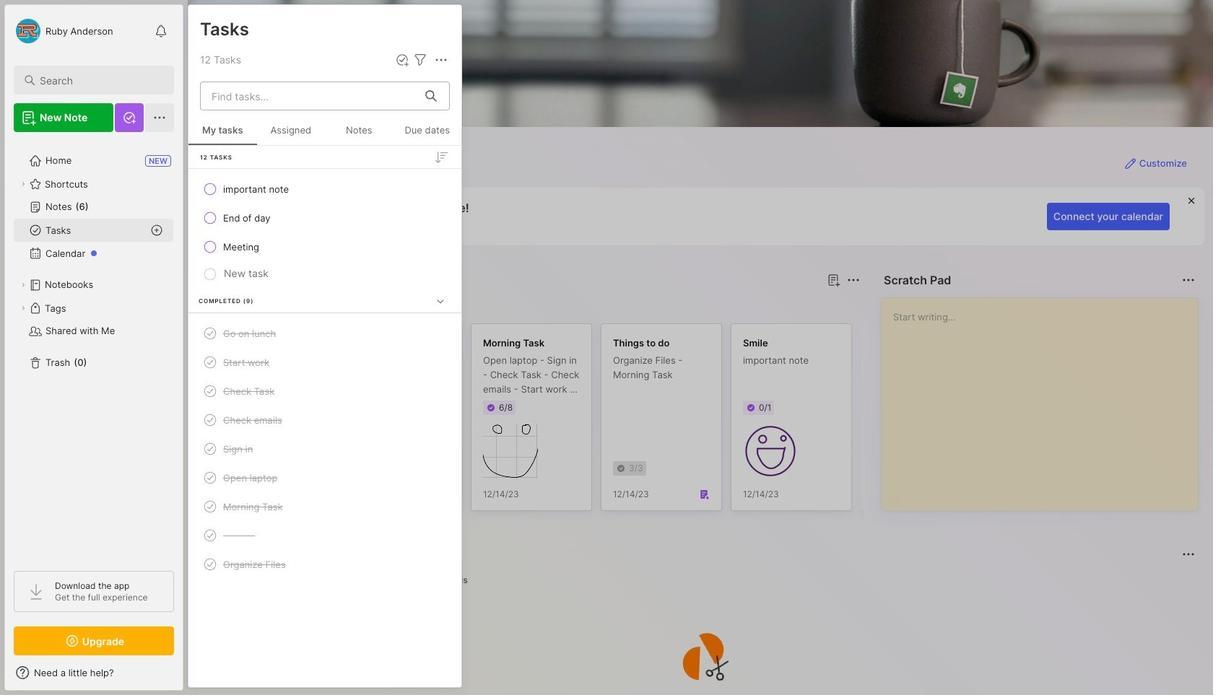 Task type: vqa. For each thing, say whether or not it's contained in the screenshot.
Find tasks… Text Field
yes



Task type: locate. For each thing, give the bounding box(es) containing it.
1 horizontal spatial thumbnail image
[[743, 424, 798, 479]]

12 row from the top
[[194, 552, 456, 578]]

0 vertical spatial tab list
[[214, 298, 858, 315]]

important note 0 cell
[[223, 182, 289, 196]]

2 tab list from the top
[[214, 572, 1193, 589]]

0 horizontal spatial thumbnail image
[[483, 424, 538, 479]]

organize files 8 cell
[[223, 557, 286, 572]]

10 row from the top
[[194, 494, 456, 520]]

tab list
[[214, 298, 858, 315], [214, 572, 1193, 589]]

tree
[[5, 141, 183, 558]]

Find tasks… text field
[[203, 84, 417, 108]]

collapse 01_completed image
[[433, 294, 448, 308]]

expand tags image
[[19, 304, 27, 313]]

1 vertical spatial tab list
[[214, 572, 1193, 589]]

WHAT'S NEW field
[[5, 661, 183, 685]]

9 row from the top
[[194, 465, 456, 491]]

morning task 6 cell
[[223, 500, 283, 514]]

filter tasks image
[[412, 51, 429, 69]]

row group
[[188, 146, 461, 590], [211, 324, 1121, 520]]

start work 1 cell
[[223, 355, 269, 370]]

11 row from the top
[[194, 523, 456, 549]]

meeting 2 cell
[[223, 240, 259, 254]]

Start writing… text field
[[893, 298, 1197, 499]]

sort options image
[[433, 148, 450, 166]]

check emails 3 cell
[[223, 413, 282, 428]]

5 row from the top
[[194, 350, 456, 376]]

1 row from the top
[[194, 176, 456, 202]]

row
[[194, 176, 456, 202], [194, 205, 456, 231], [194, 234, 456, 260], [194, 321, 456, 347], [194, 350, 456, 376], [194, 378, 456, 404], [194, 407, 456, 433], [194, 436, 456, 462], [194, 465, 456, 491], [194, 494, 456, 520], [194, 523, 456, 549], [194, 552, 456, 578]]

4 row from the top
[[194, 321, 456, 347]]

1 tab list from the top
[[214, 298, 858, 315]]

None search field
[[40, 71, 161, 89]]

open laptop 5 cell
[[223, 471, 278, 485]]

thumbnail image
[[483, 424, 538, 479], [743, 424, 798, 479]]

tab
[[214, 298, 256, 315], [262, 298, 320, 315], [391, 572, 428, 589], [434, 572, 474, 589]]



Task type: describe. For each thing, give the bounding box(es) containing it.
go on lunch 0 cell
[[223, 326, 276, 341]]

more actions and view options image
[[433, 51, 450, 69]]

Search text field
[[40, 74, 161, 87]]

tree inside main element
[[5, 141, 183, 558]]

Account field
[[14, 17, 113, 45]]

sign in 4 cell
[[223, 442, 253, 456]]

7 row from the top
[[194, 407, 456, 433]]

More actions and view options field
[[429, 51, 450, 69]]

none search field inside main element
[[40, 71, 161, 89]]

2 row from the top
[[194, 205, 456, 231]]

8 row from the top
[[194, 436, 456, 462]]

Sort options field
[[433, 148, 450, 166]]

click to collapse image
[[182, 669, 193, 686]]

check task 2 cell
[[223, 384, 275, 399]]

2 thumbnail image from the left
[[743, 424, 798, 479]]

1 thumbnail image from the left
[[483, 424, 538, 479]]

7 cell
[[223, 529, 255, 543]]

Filter tasks field
[[412, 51, 429, 69]]

end of day 1 cell
[[223, 211, 271, 225]]

main element
[[0, 0, 188, 695]]

3 row from the top
[[194, 234, 456, 260]]

6 row from the top
[[194, 378, 456, 404]]

new task image
[[395, 53, 409, 67]]

expand notebooks image
[[19, 281, 27, 290]]



